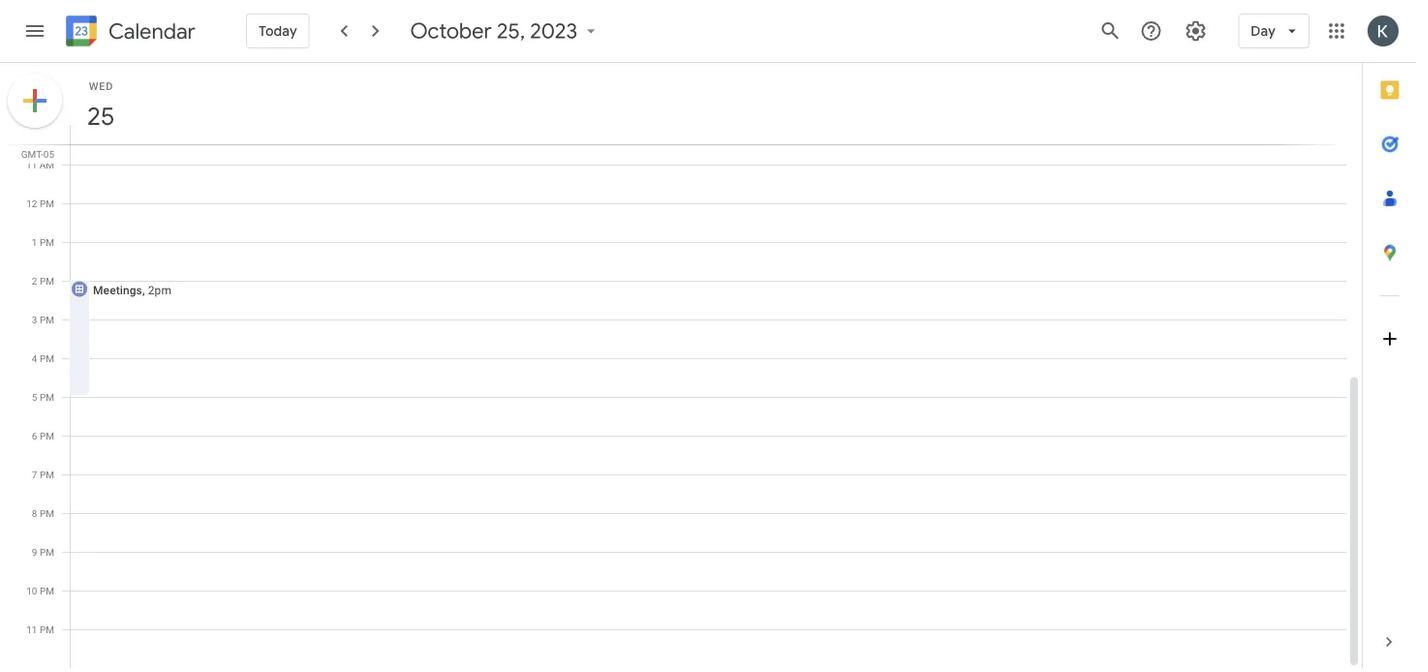 Task type: vqa. For each thing, say whether or not it's contained in the screenshot.
the 1 corresponding to November 1 element
no



Task type: describe. For each thing, give the bounding box(es) containing it.
11 am
[[26, 159, 54, 170]]

today button
[[246, 8, 310, 54]]

2pm
[[148, 283, 171, 297]]

12
[[26, 198, 37, 209]]

1
[[32, 236, 37, 248]]

5 pm
[[32, 391, 54, 403]]

4
[[32, 353, 37, 364]]

meetings
[[93, 283, 142, 297]]

8 pm
[[32, 508, 54, 519]]

5
[[32, 391, 37, 403]]

settings menu image
[[1184, 19, 1207, 43]]

25
[[86, 100, 113, 132]]

pm for 2 pm
[[40, 275, 54, 287]]

6
[[32, 430, 37, 442]]

6 pm
[[32, 430, 54, 442]]

7 pm
[[32, 469, 54, 480]]

meetings , 2pm
[[93, 283, 171, 297]]

05
[[43, 148, 54, 160]]

day button
[[1238, 8, 1310, 54]]

10 pm
[[26, 585, 54, 597]]

9 pm
[[32, 546, 54, 558]]

4 pm
[[32, 353, 54, 364]]

,
[[142, 283, 145, 297]]

2
[[32, 275, 37, 287]]

wednesday, october 25 element
[[78, 94, 123, 139]]

october 25, 2023
[[410, 17, 578, 45]]

11 for 11 pm
[[26, 624, 37, 635]]

10
[[26, 585, 37, 597]]

pm for 10 pm
[[40, 585, 54, 597]]

pm for 4 pm
[[40, 353, 54, 364]]

3
[[32, 314, 37, 325]]

11 for 11 am
[[26, 159, 37, 170]]

7
[[32, 469, 37, 480]]



Task type: locate. For each thing, give the bounding box(es) containing it.
pm right 6
[[40, 430, 54, 442]]

pm right 5
[[40, 391, 54, 403]]

9
[[32, 546, 37, 558]]

25 column header
[[70, 63, 1346, 144]]

11 pm
[[26, 624, 54, 635]]

pm
[[40, 198, 54, 209], [40, 236, 54, 248], [40, 275, 54, 287], [40, 314, 54, 325], [40, 353, 54, 364], [40, 391, 54, 403], [40, 430, 54, 442], [40, 469, 54, 480], [40, 508, 54, 519], [40, 546, 54, 558], [40, 585, 54, 597], [40, 624, 54, 635]]

pm for 3 pm
[[40, 314, 54, 325]]

2 11 from the top
[[26, 624, 37, 635]]

today
[[259, 22, 297, 40]]

calendar heading
[[105, 18, 196, 45]]

0 vertical spatial 11
[[26, 159, 37, 170]]

pm for 8 pm
[[40, 508, 54, 519]]

11 pm from the top
[[40, 585, 54, 597]]

am
[[39, 159, 54, 170]]

12 pm from the top
[[40, 624, 54, 635]]

calendar
[[108, 18, 196, 45]]

5 pm from the top
[[40, 353, 54, 364]]

pm right 3
[[40, 314, 54, 325]]

11 left am
[[26, 159, 37, 170]]

12 pm
[[26, 198, 54, 209]]

gmt-05
[[21, 148, 54, 160]]

1 pm from the top
[[40, 198, 54, 209]]

11 down '10'
[[26, 624, 37, 635]]

october 25, 2023 button
[[403, 17, 609, 45]]

25,
[[497, 17, 525, 45]]

10 pm from the top
[[40, 546, 54, 558]]

7 pm from the top
[[40, 430, 54, 442]]

pm right the '2'
[[40, 275, 54, 287]]

pm for 1 pm
[[40, 236, 54, 248]]

calendar element
[[62, 12, 196, 54]]

pm for 12 pm
[[40, 198, 54, 209]]

wed
[[89, 80, 113, 92]]

pm right '10'
[[40, 585, 54, 597]]

8
[[32, 508, 37, 519]]

2 pm
[[32, 275, 54, 287]]

11
[[26, 159, 37, 170], [26, 624, 37, 635]]

3 pm from the top
[[40, 275, 54, 287]]

tab list
[[1363, 63, 1416, 615]]

2 pm from the top
[[40, 236, 54, 248]]

october
[[410, 17, 492, 45]]

pm right 9 at the bottom of page
[[40, 546, 54, 558]]

1 11 from the top
[[26, 159, 37, 170]]

8 pm from the top
[[40, 469, 54, 480]]

pm right 8 at the bottom of the page
[[40, 508, 54, 519]]

6 pm from the top
[[40, 391, 54, 403]]

3 pm
[[32, 314, 54, 325]]

1 pm
[[32, 236, 54, 248]]

pm right 7 at the left of the page
[[40, 469, 54, 480]]

pm for 11 pm
[[40, 624, 54, 635]]

pm for 9 pm
[[40, 546, 54, 558]]

gmt-
[[21, 148, 43, 160]]

9 pm from the top
[[40, 508, 54, 519]]

1 vertical spatial 11
[[26, 624, 37, 635]]

pm right 12
[[40, 198, 54, 209]]

support image
[[1139, 19, 1163, 43]]

pm down 10 pm
[[40, 624, 54, 635]]

pm for 7 pm
[[40, 469, 54, 480]]

pm for 6 pm
[[40, 430, 54, 442]]

pm for 5 pm
[[40, 391, 54, 403]]

4 pm from the top
[[40, 314, 54, 325]]

25 grid
[[0, 63, 1362, 669]]

2023
[[530, 17, 578, 45]]

main drawer image
[[23, 19, 46, 43]]

day
[[1251, 22, 1276, 40]]

pm right 1
[[40, 236, 54, 248]]

pm right 4
[[40, 353, 54, 364]]

wed 25
[[86, 80, 113, 132]]



